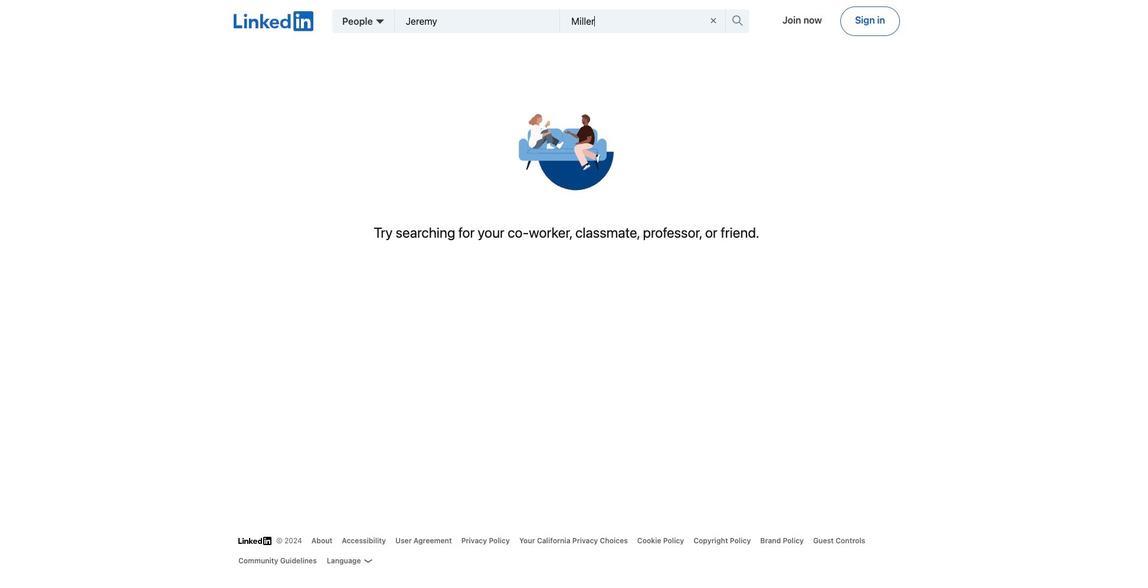 Task type: describe. For each thing, give the bounding box(es) containing it.
First Name search field
[[404, 15, 541, 28]]

Last Name search field
[[570, 15, 707, 28]]



Task type: locate. For each thing, give the bounding box(es) containing it.
primary element
[[234, 0, 900, 45]]

None search field
[[395, 9, 750, 33]]



Task type: vqa. For each thing, say whether or not it's contained in the screenshot.
first name search field
yes



